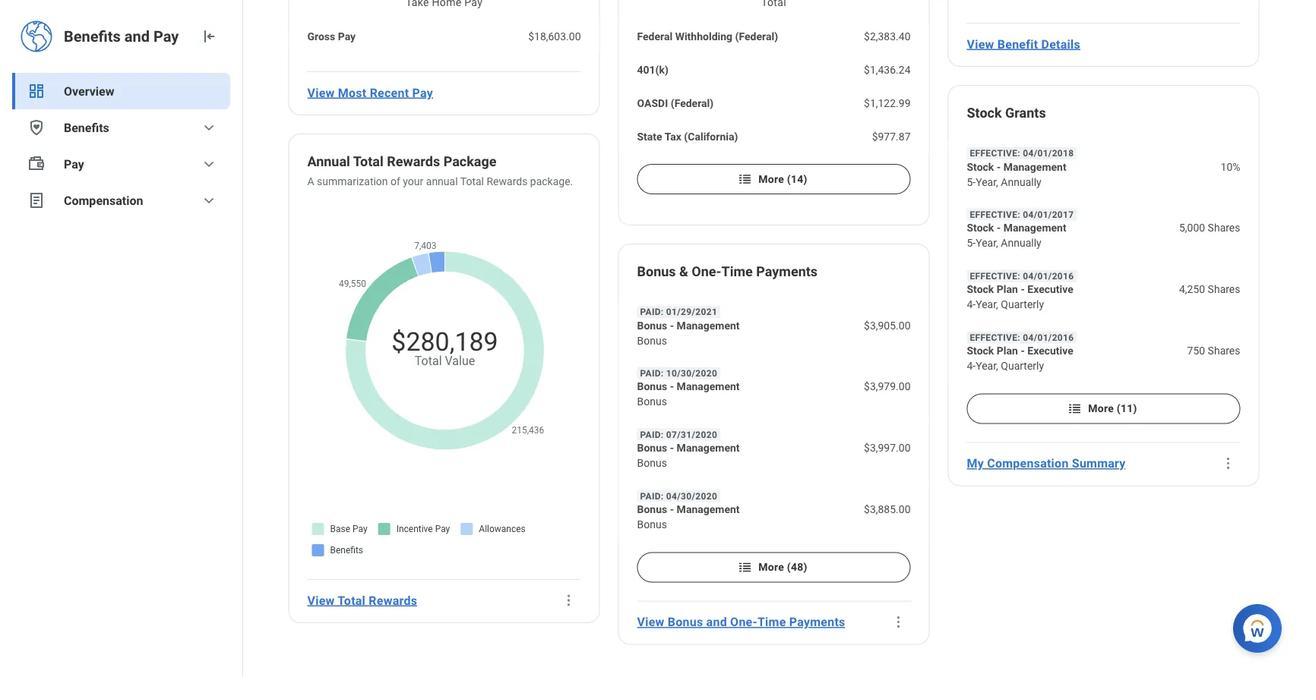 Task type: vqa. For each thing, say whether or not it's contained in the screenshot.
configure job profile skill comparison image at the right of page
no



Task type: locate. For each thing, give the bounding box(es) containing it.
management for 5,000 shares
[[1004, 222, 1067, 235]]

(california)
[[684, 131, 738, 143]]

plan
[[997, 284, 1018, 296], [997, 345, 1018, 358]]

view inside view total rewards button
[[307, 594, 335, 609]]

federal
[[637, 30, 673, 43]]

0 horizontal spatial compensation
[[64, 193, 143, 208]]

stock for 750
[[967, 345, 994, 358]]

state tax (california)
[[637, 131, 738, 143]]

time right "&"
[[722, 264, 753, 280]]

3 shares from the top
[[1208, 345, 1241, 358]]

&
[[680, 264, 689, 280]]

0 vertical spatial more
[[759, 173, 784, 186]]

management for $3,979.00
[[677, 381, 740, 394]]

2 effective: 04/01/2016 from the top
[[970, 333, 1074, 343]]

0 vertical spatial plan
[[997, 284, 1018, 296]]

bonus
[[637, 264, 676, 280], [637, 320, 667, 332], [637, 335, 667, 348], [637, 381, 667, 394], [637, 396, 667, 409], [637, 443, 667, 455], [637, 458, 667, 470], [637, 504, 667, 517], [637, 519, 667, 532], [668, 616, 703, 630]]

plan for 4,250 shares
[[997, 284, 1018, 296]]

quarterly for 750 shares
[[1001, 361, 1044, 373]]

total
[[353, 154, 384, 170], [460, 176, 484, 188], [338, 594, 366, 609]]

0 horizontal spatial one-
[[692, 264, 722, 280]]

3 effective: from the top
[[970, 271, 1021, 282]]

pay right gross
[[338, 30, 356, 43]]

1 vertical spatial stock - management 5-year, annually
[[967, 222, 1067, 250]]

paid: 07/31/2020
[[640, 430, 718, 441]]

$977.87
[[872, 131, 911, 143]]

package
[[444, 154, 497, 170]]

paid: 01/29/2021
[[640, 307, 718, 318]]

1 year, from the top
[[976, 176, 999, 189]]

annually for 5,000 shares
[[1001, 238, 1042, 250]]

one- down list view image
[[730, 616, 758, 630]]

more left (11)
[[1089, 403, 1114, 416]]

0 vertical spatial (federal)
[[735, 30, 778, 43]]

view inside view benefit details button
[[967, 37, 995, 52]]

1 vertical spatial list view image
[[1067, 402, 1083, 417]]

2 bonus - management bonus from the top
[[637, 381, 740, 409]]

(federal)
[[735, 30, 778, 43], [671, 97, 714, 110]]

list view image inside more (14) button
[[738, 172, 753, 187]]

related actions vertical image for summary
[[1221, 457, 1236, 472]]

task pay image
[[27, 155, 46, 173]]

1 annually from the top
[[1001, 176, 1042, 189]]

one- inside "button"
[[730, 616, 758, 630]]

1 benefits from the top
[[64, 27, 121, 45]]

paid:
[[640, 307, 664, 318], [640, 369, 664, 379], [640, 430, 664, 441], [640, 492, 664, 502]]

5- down effective: 04/01/2018
[[967, 176, 976, 189]]

0 vertical spatial one-
[[692, 264, 722, 280]]

chevron down small image inside pay dropdown button
[[200, 155, 218, 173]]

stock plan - executive 4-year, quarterly for 750 shares
[[967, 345, 1074, 373]]

most
[[338, 86, 367, 100]]

more (11) button
[[967, 394, 1241, 425]]

effective: 04/01/2016 for 4,250 shares
[[970, 271, 1074, 282]]

view inside view bonus and one-time payments "button"
[[637, 616, 665, 630]]

4 stock from the top
[[967, 284, 994, 296]]

a summarization of your annual total rewards package. element
[[307, 174, 573, 190]]

compensation right my
[[987, 457, 1069, 471]]

benefits button
[[12, 109, 230, 146]]

0 vertical spatial annually
[[1001, 176, 1042, 189]]

and
[[124, 27, 150, 45], [707, 616, 727, 630]]

0 vertical spatial benefits
[[64, 27, 121, 45]]

chevron down small image for compensation
[[200, 192, 218, 210]]

payments
[[756, 264, 818, 280], [790, 616, 846, 630]]

2 quarterly from the top
[[1001, 361, 1044, 373]]

1 stock - management 5-year, annually from the top
[[967, 161, 1067, 189]]

0 horizontal spatial related actions vertical image
[[561, 594, 577, 609]]

quarterly for 4,250 shares
[[1001, 299, 1044, 312]]

view bonus and one-time payments button
[[631, 608, 852, 638]]

1 5- from the top
[[967, 176, 976, 189]]

management down effective: 04/01/2018
[[1004, 161, 1067, 174]]

management for $3,905.00
[[677, 320, 740, 332]]

chevron down small image
[[200, 155, 218, 173], [200, 192, 218, 210]]

list view image left more (11)
[[1067, 402, 1083, 417]]

0 horizontal spatial list view image
[[738, 172, 753, 187]]

pay inside dropdown button
[[64, 157, 84, 171]]

2 vertical spatial rewards
[[369, 594, 417, 609]]

3 paid: from the top
[[640, 430, 664, 441]]

0 vertical spatial and
[[124, 27, 150, 45]]

2 4- from the top
[[967, 361, 976, 373]]

$3,979.00
[[864, 381, 911, 394]]

1 vertical spatial effective: 04/01/2016
[[970, 333, 1074, 343]]

2 vertical spatial shares
[[1208, 345, 1241, 358]]

bonus - management bonus down 10/30/2020
[[637, 381, 740, 409]]

bonus & one-time payments
[[637, 264, 818, 280]]

0 vertical spatial compensation
[[64, 193, 143, 208]]

1 vertical spatial related actions vertical image
[[561, 594, 577, 609]]

effective:
[[970, 148, 1021, 159], [970, 210, 1021, 221], [970, 271, 1021, 282], [970, 333, 1021, 343]]

paid: for $3,905.00
[[640, 307, 664, 318]]

transformation import image
[[200, 27, 218, 46]]

$1,436.24
[[864, 64, 911, 76]]

- for 5,000 shares
[[997, 222, 1001, 235]]

quarterly
[[1001, 299, 1044, 312], [1001, 361, 1044, 373]]

$1,122.99
[[864, 97, 911, 110]]

my compensation summary
[[967, 457, 1126, 471]]

1 horizontal spatial related actions vertical image
[[1221, 457, 1236, 472]]

(federal) up state tax (california)
[[671, 97, 714, 110]]

2 paid: from the top
[[640, 369, 664, 379]]

(federal) right withholding
[[735, 30, 778, 43]]

- for 10%
[[997, 161, 1001, 174]]

2 stock plan - executive 4-year, quarterly from the top
[[967, 345, 1074, 373]]

rewards inside button
[[369, 594, 417, 609]]

stock - management 5-year, annually
[[967, 161, 1067, 189], [967, 222, 1067, 250]]

2 executive from the top
[[1028, 345, 1074, 358]]

paid: left 10/30/2020
[[640, 369, 664, 379]]

benefits inside benefits dropdown button
[[64, 120, 109, 135]]

0 vertical spatial effective: 04/01/2016
[[970, 271, 1074, 282]]

management down 07/31/2020 in the bottom right of the page
[[677, 443, 740, 455]]

list view image inside more (11) button
[[1067, 402, 1083, 417]]

benefits down overview
[[64, 120, 109, 135]]

1 bonus - management bonus from the top
[[637, 320, 740, 348]]

1 vertical spatial annually
[[1001, 238, 1042, 250]]

pay left the transformation import "image"
[[153, 27, 179, 45]]

compensation down pay dropdown button
[[64, 193, 143, 208]]

1 vertical spatial executive
[[1028, 345, 1074, 358]]

more (48) button
[[637, 553, 911, 584]]

paid: 04/30/2020
[[640, 492, 718, 502]]

07/31/2020
[[666, 430, 718, 441]]

stock plan - executive 4-year, quarterly for 4,250 shares
[[967, 284, 1074, 312]]

1 04/01/2016 from the top
[[1023, 271, 1074, 282]]

1 horizontal spatial (federal)
[[735, 30, 778, 43]]

more left (14)
[[759, 173, 784, 186]]

bonus - management bonus for $3,997.00
[[637, 443, 740, 470]]

1 plan from the top
[[997, 284, 1018, 296]]

overview
[[64, 84, 114, 98]]

stock plan - executive 4-year, quarterly
[[967, 284, 1074, 312], [967, 345, 1074, 373]]

more inside button
[[1089, 403, 1114, 416]]

paid: left the 04/30/2020 on the bottom right
[[640, 492, 664, 502]]

payments inside "button"
[[790, 616, 846, 630]]

more for bonus & one-time payments
[[759, 562, 784, 575]]

bonus inside "button"
[[668, 616, 703, 630]]

04/01/2016
[[1023, 271, 1074, 282], [1023, 333, 1074, 343]]

0 vertical spatial shares
[[1208, 222, 1241, 235]]

2 stock from the top
[[967, 161, 994, 174]]

more (48)
[[759, 562, 808, 575]]

annually down effective: 04/01/2018
[[1001, 176, 1042, 189]]

pay right task pay 'image'
[[64, 157, 84, 171]]

2 stock - management 5-year, annually from the top
[[967, 222, 1067, 250]]

management
[[1004, 161, 1067, 174], [1004, 222, 1067, 235], [677, 320, 740, 332], [677, 381, 740, 394], [677, 443, 740, 455], [677, 504, 740, 517]]

chevron down small image for pay
[[200, 155, 218, 173]]

1 quarterly from the top
[[1001, 299, 1044, 312]]

a
[[307, 176, 314, 188]]

4 bonus - management bonus from the top
[[637, 504, 740, 532]]

04/30/2020
[[666, 492, 718, 502]]

time
[[722, 264, 753, 280], [758, 616, 786, 630]]

750 shares
[[1188, 345, 1241, 358]]

1 vertical spatial benefits
[[64, 120, 109, 135]]

paid: left 07/31/2020 in the bottom right of the page
[[640, 430, 664, 441]]

4,250
[[1180, 284, 1206, 296]]

0 vertical spatial 04/01/2016
[[1023, 271, 1074, 282]]

0 vertical spatial 4-
[[967, 299, 976, 312]]

benefits up overview
[[64, 27, 121, 45]]

1 horizontal spatial compensation
[[987, 457, 1069, 471]]

more left (48)
[[759, 562, 784, 575]]

benefits
[[64, 27, 121, 45], [64, 120, 109, 135]]

1 vertical spatial one-
[[730, 616, 758, 630]]

$2,383.40
[[864, 30, 911, 43]]

4 paid: from the top
[[640, 492, 664, 502]]

(14)
[[787, 173, 808, 186]]

dashboard image
[[27, 82, 46, 100]]

0 vertical spatial stock - management 5-year, annually
[[967, 161, 1067, 189]]

1 horizontal spatial one-
[[730, 616, 758, 630]]

0 vertical spatial time
[[722, 264, 753, 280]]

2 vertical spatial total
[[338, 594, 366, 609]]

1 vertical spatial compensation
[[987, 457, 1069, 471]]

stock
[[967, 106, 1002, 122], [967, 161, 994, 174], [967, 222, 994, 235], [967, 284, 994, 296], [967, 345, 994, 358]]

annually for 10%
[[1001, 176, 1042, 189]]

0 vertical spatial 5-
[[967, 176, 976, 189]]

1 vertical spatial stock plan - executive 4-year, quarterly
[[967, 345, 1074, 373]]

more
[[759, 173, 784, 186], [1089, 403, 1114, 416], [759, 562, 784, 575]]

overview link
[[12, 73, 230, 109]]

1 vertical spatial time
[[758, 616, 786, 630]]

5-
[[967, 176, 976, 189], [967, 238, 976, 250]]

effective: 04/01/2016
[[970, 271, 1074, 282], [970, 333, 1074, 343]]

bonus - management bonus for $3,905.00
[[637, 320, 740, 348]]

one- right "&"
[[692, 264, 722, 280]]

1 effective: from the top
[[970, 148, 1021, 159]]

more inside button
[[759, 562, 784, 575]]

2 benefits from the top
[[64, 120, 109, 135]]

and inside "button"
[[707, 616, 727, 630]]

2 shares from the top
[[1208, 284, 1241, 296]]

shares right 4,250
[[1208, 284, 1241, 296]]

time down more (48) button
[[758, 616, 786, 630]]

0 vertical spatial quarterly
[[1001, 299, 1044, 312]]

benefit
[[998, 37, 1038, 52]]

view
[[967, 37, 995, 52], [307, 86, 335, 100], [307, 594, 335, 609], [637, 616, 665, 630]]

shares
[[1208, 222, 1241, 235], [1208, 284, 1241, 296], [1208, 345, 1241, 358]]

2 04/01/2016 from the top
[[1023, 333, 1074, 343]]

executive
[[1028, 284, 1074, 296], [1028, 345, 1074, 358]]

stock for 5,000
[[967, 222, 994, 235]]

pay right recent
[[412, 86, 433, 100]]

stock - management 5-year, annually down effective: 04/01/2018
[[967, 161, 1067, 189]]

list view image
[[738, 172, 753, 187], [1067, 402, 1083, 417]]

more for stock grants
[[1089, 403, 1114, 416]]

more (11)
[[1089, 403, 1138, 416]]

1 vertical spatial 4-
[[967, 361, 976, 373]]

1 vertical spatial quarterly
[[1001, 361, 1044, 373]]

shares right '5,000'
[[1208, 222, 1241, 235]]

chevron down small image
[[200, 119, 218, 137]]

view most recent pay
[[307, 86, 433, 100]]

0 vertical spatial stock plan - executive 4-year, quarterly
[[967, 284, 1074, 312]]

01/29/2021
[[666, 307, 718, 318]]

1 horizontal spatial list view image
[[1067, 402, 1083, 417]]

2 vertical spatial more
[[759, 562, 784, 575]]

0 horizontal spatial and
[[124, 27, 150, 45]]

1 horizontal spatial time
[[758, 616, 786, 630]]

10/30/2020
[[666, 369, 718, 379]]

1 paid: from the top
[[640, 307, 664, 318]]

management down the 04/30/2020 on the bottom right
[[677, 504, 740, 517]]

bonus - management bonus down the 04/30/2020 on the bottom right
[[637, 504, 740, 532]]

(11)
[[1117, 403, 1138, 416]]

1 vertical spatial plan
[[997, 345, 1018, 358]]

2 chevron down small image from the top
[[200, 192, 218, 210]]

document alt image
[[27, 192, 46, 210]]

total inside button
[[338, 594, 366, 609]]

executive for 4,250 shares
[[1028, 284, 1074, 296]]

bonus - management bonus down 07/31/2020 in the bottom right of the page
[[637, 443, 740, 470]]

1 shares from the top
[[1208, 222, 1241, 235]]

1 effective: 04/01/2016 from the top
[[970, 271, 1074, 282]]

my
[[967, 457, 984, 471]]

chevron down small image inside compensation dropdown button
[[200, 192, 218, 210]]

1 chevron down small image from the top
[[200, 155, 218, 173]]

4 effective: from the top
[[970, 333, 1021, 343]]

stock grants
[[967, 106, 1046, 122]]

1 vertical spatial 04/01/2016
[[1023, 333, 1074, 343]]

view for view bonus and one-time payments
[[637, 616, 665, 630]]

benefits inside benefits and pay element
[[64, 27, 121, 45]]

management down 10/30/2020
[[677, 381, 740, 394]]

2 5- from the top
[[967, 238, 976, 250]]

benefits for benefits and pay
[[64, 27, 121, 45]]

0 vertical spatial chevron down small image
[[200, 155, 218, 173]]

0 vertical spatial total
[[353, 154, 384, 170]]

list view image left more (14)
[[738, 172, 753, 187]]

-
[[997, 161, 1001, 174], [997, 222, 1001, 235], [1021, 284, 1025, 296], [670, 320, 674, 332], [1021, 345, 1025, 358], [670, 381, 674, 394], [670, 443, 674, 455], [670, 504, 674, 517]]

1 stock plan - executive 4-year, quarterly from the top
[[967, 284, 1074, 312]]

stock - management 5-year, annually down effective: 04/01/2017
[[967, 222, 1067, 250]]

3 stock from the top
[[967, 222, 994, 235]]

1 vertical spatial 5-
[[967, 238, 976, 250]]

1 horizontal spatial and
[[707, 616, 727, 630]]

0 vertical spatial rewards
[[387, 154, 440, 170]]

management down 01/29/2021
[[677, 320, 740, 332]]

1 vertical spatial more
[[1089, 403, 1114, 416]]

view benefit details
[[967, 37, 1081, 52]]

1 4- from the top
[[967, 299, 976, 312]]

shares right 750
[[1208, 345, 1241, 358]]

benefits and pay
[[64, 27, 179, 45]]

view for view total rewards
[[307, 594, 335, 609]]

view inside view most recent pay button
[[307, 86, 335, 100]]

4-
[[967, 299, 976, 312], [967, 361, 976, 373]]

0 vertical spatial list view image
[[738, 172, 753, 187]]

0 vertical spatial payments
[[756, 264, 818, 280]]

0 vertical spatial executive
[[1028, 284, 1074, 296]]

1 vertical spatial payments
[[790, 616, 846, 630]]

1 vertical spatial and
[[707, 616, 727, 630]]

paid: left 01/29/2021
[[640, 307, 664, 318]]

2 effective: from the top
[[970, 210, 1021, 221]]

year,
[[976, 176, 999, 189], [976, 238, 999, 250], [976, 299, 999, 312], [976, 361, 999, 373]]

1 vertical spatial chevron down small image
[[200, 192, 218, 210]]

0 vertical spatial related actions vertical image
[[1221, 457, 1236, 472]]

related actions vertical image
[[1221, 457, 1236, 472], [561, 594, 577, 609]]

5 stock from the top
[[967, 345, 994, 358]]

0 horizontal spatial (federal)
[[671, 97, 714, 110]]

1 vertical spatial shares
[[1208, 284, 1241, 296]]

3 year, from the top
[[976, 299, 999, 312]]

1 executive from the top
[[1028, 284, 1074, 296]]

withholding
[[675, 30, 733, 43]]

3 bonus - management bonus from the top
[[637, 443, 740, 470]]

4- for 750
[[967, 361, 976, 373]]

bonus - management bonus down 01/29/2021
[[637, 320, 740, 348]]

effective: 04/01/2018
[[970, 148, 1074, 159]]

2 plan from the top
[[997, 345, 1018, 358]]

benefits for benefits
[[64, 120, 109, 135]]

grants
[[1006, 106, 1046, 122]]

5- down effective: 04/01/2017
[[967, 238, 976, 250]]

2 annually from the top
[[1001, 238, 1042, 250]]

annual
[[307, 154, 350, 170]]

annually down effective: 04/01/2017
[[1001, 238, 1042, 250]]

management down effective: 04/01/2017
[[1004, 222, 1067, 235]]



Task type: describe. For each thing, give the bounding box(es) containing it.
(48)
[[787, 562, 808, 575]]

summarization
[[317, 176, 388, 188]]

shares for 5,000 shares
[[1208, 222, 1241, 235]]

rewards for view
[[369, 594, 417, 609]]

stock for 4,250
[[967, 284, 994, 296]]

tax
[[665, 131, 682, 143]]

gross pay
[[307, 30, 356, 43]]

compensation inside button
[[987, 457, 1069, 471]]

shares for 4,250 shares
[[1208, 284, 1241, 296]]

and inside navigation pane region
[[124, 27, 150, 45]]

$3,885.00
[[864, 504, 911, 517]]

04/01/2016 for 4,250 shares
[[1023, 271, 1074, 282]]

750
[[1188, 345, 1206, 358]]

effective: for 5,000
[[970, 210, 1021, 221]]

more inside button
[[759, 173, 784, 186]]

paid: for $3,997.00
[[640, 430, 664, 441]]

1 stock from the top
[[967, 106, 1002, 122]]

benefits image
[[27, 119, 46, 137]]

2 year, from the top
[[976, 238, 999, 250]]

management for 10%
[[1004, 161, 1067, 174]]

view bonus and one-time payments
[[637, 616, 846, 630]]

more (14)
[[759, 173, 808, 186]]

view for view most recent pay
[[307, 86, 335, 100]]

stock - management 5-year, annually for 10%
[[967, 161, 1067, 189]]

related actions vertical image
[[891, 616, 906, 631]]

management for $3,997.00
[[677, 443, 740, 455]]

view total rewards
[[307, 594, 417, 609]]

more (14) button
[[637, 165, 911, 195]]

workday assistant region
[[1234, 599, 1288, 654]]

federal withholding (federal)
[[637, 30, 778, 43]]

effective: for 4,250
[[970, 271, 1021, 282]]

1 vertical spatial rewards
[[487, 176, 528, 188]]

4- for 4,250
[[967, 299, 976, 312]]

4,250 shares
[[1180, 284, 1241, 296]]

$3,905.00
[[864, 320, 911, 332]]

related actions vertical image for rewards
[[561, 594, 577, 609]]

bonus - management bonus for $3,979.00
[[637, 381, 740, 409]]

shares for 750 shares
[[1208, 345, 1241, 358]]

5,000 shares
[[1180, 222, 1241, 235]]

401(k)
[[637, 64, 669, 76]]

pay button
[[12, 146, 230, 182]]

gross
[[307, 30, 335, 43]]

paid: 10/30/2020
[[640, 369, 718, 379]]

effective: 04/01/2017
[[970, 210, 1074, 221]]

annual
[[426, 176, 458, 188]]

total for annual
[[353, 154, 384, 170]]

0 horizontal spatial time
[[722, 264, 753, 280]]

benefits and pay element
[[64, 26, 188, 47]]

list view image for more (14)
[[738, 172, 753, 187]]

my compensation summary button
[[961, 449, 1132, 479]]

view for view benefit details
[[967, 37, 995, 52]]

1 vertical spatial total
[[460, 176, 484, 188]]

4 year, from the top
[[976, 361, 999, 373]]

04/01/2016 for 750 shares
[[1023, 333, 1074, 343]]

1 vertical spatial (federal)
[[671, 97, 714, 110]]

your
[[403, 176, 424, 188]]

state
[[637, 131, 662, 143]]

- for $3,885.00
[[670, 504, 674, 517]]

- for $3,997.00
[[670, 443, 674, 455]]

paid: for $3,979.00
[[640, 369, 664, 379]]

bonus - management bonus for $3,885.00
[[637, 504, 740, 532]]

total for view
[[338, 594, 366, 609]]

compensation button
[[12, 182, 230, 219]]

details
[[1042, 37, 1081, 52]]

04/01/2018
[[1023, 148, 1074, 159]]

annual total rewards package element
[[307, 153, 497, 174]]

- for $3,979.00
[[670, 381, 674, 394]]

package.
[[530, 176, 573, 188]]

04/01/2017
[[1023, 210, 1074, 221]]

list view image for more (11)
[[1067, 402, 1083, 417]]

5- for 5,000 shares
[[967, 238, 976, 250]]

oasdi
[[637, 97, 668, 110]]

navigation pane region
[[0, 0, 243, 678]]

annual total rewards package a summarization of your annual total rewards package.
[[307, 154, 573, 188]]

bonus & one-time payments element
[[637, 263, 818, 285]]

view most recent pay button
[[301, 78, 439, 108]]

rewards for annual
[[387, 154, 440, 170]]

stock grants element
[[967, 105, 1046, 126]]

executive for 750 shares
[[1028, 345, 1074, 358]]

of
[[391, 176, 400, 188]]

summary
[[1072, 457, 1126, 471]]

$3,997.00
[[864, 443, 911, 455]]

pay inside button
[[412, 86, 433, 100]]

recent
[[370, 86, 409, 100]]

- for $3,905.00
[[670, 320, 674, 332]]

view total rewards button
[[301, 586, 423, 617]]

5- for 10%
[[967, 176, 976, 189]]

$18,603.00
[[528, 30, 581, 43]]

plan for 750 shares
[[997, 345, 1018, 358]]

5,000
[[1180, 222, 1206, 235]]

view benefit details button
[[961, 29, 1087, 60]]

management for $3,885.00
[[677, 504, 740, 517]]

effective: 04/01/2016 for 750 shares
[[970, 333, 1074, 343]]

compensation inside dropdown button
[[64, 193, 143, 208]]

list view image
[[738, 561, 753, 576]]

10%
[[1221, 161, 1241, 174]]

time inside "button"
[[758, 616, 786, 630]]

oasdi (federal)
[[637, 97, 714, 110]]

paid: for $3,885.00
[[640, 492, 664, 502]]

stock - management 5-year, annually for 5,000 shares
[[967, 222, 1067, 250]]

effective: for 750
[[970, 333, 1021, 343]]



